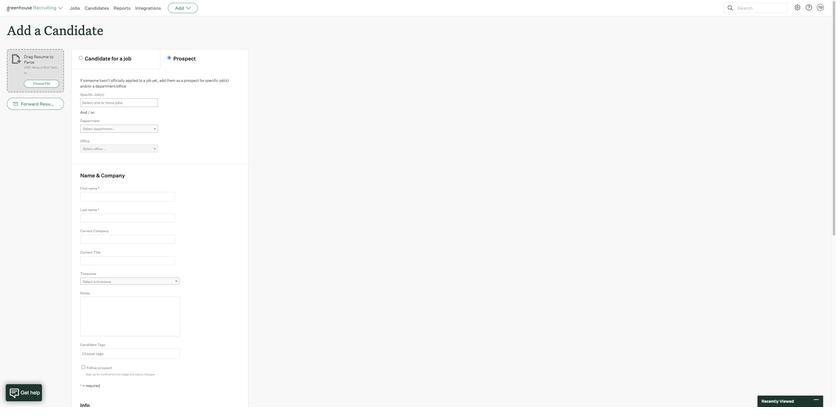 Task type: vqa. For each thing, say whether or not it's contained in the screenshot.
Reminder for First Reminder
no



Task type: locate. For each thing, give the bounding box(es) containing it.
candidate down jobs link
[[44, 22, 103, 39]]

to right applied
[[139, 78, 143, 83]]

resume for forward
[[40, 101, 57, 107]]

resume inside drag resume to parse (pdf, word, or rich text), or
[[34, 54, 49, 59]]

1 horizontal spatial job
[[146, 78, 151, 83]]

current
[[80, 229, 93, 234], [80, 251, 93, 255]]

1 vertical spatial *
[[98, 208, 99, 212]]

select a timezone link
[[80, 278, 179, 286]]

or
[[40, 66, 43, 69], [24, 71, 27, 75]]

3 select from the top
[[83, 280, 93, 284]]

to inside if someone hasn't officially applied to a job yet, add them as a prospect for specific job(s) and/or a department/office
[[139, 78, 143, 83]]

notes
[[80, 291, 90, 296]]

viewed
[[780, 400, 794, 404]]

forward
[[21, 101, 39, 107]]

select department... link
[[80, 125, 158, 133]]

* left the =
[[80, 384, 82, 389]]

reports
[[114, 5, 131, 11]]

* down the &
[[98, 186, 99, 191]]

1 horizontal spatial or
[[40, 66, 43, 69]]

resume left via
[[40, 101, 57, 107]]

text),
[[50, 66, 58, 69]]

0 vertical spatial to
[[50, 54, 53, 59]]

/
[[88, 110, 90, 115]]

rich
[[44, 66, 50, 69]]

word,
[[32, 66, 40, 69]]

office...
[[94, 147, 106, 151]]

to up text),
[[50, 54, 53, 59]]

name for last
[[88, 208, 97, 212]]

department...
[[94, 127, 116, 131]]

0 horizontal spatial job
[[124, 55, 131, 62]]

name right last
[[88, 208, 97, 212]]

1 vertical spatial select
[[83, 147, 93, 151]]

officially
[[111, 78, 125, 83]]

0 horizontal spatial add
[[7, 22, 31, 39]]

and
[[80, 110, 87, 115]]

0 horizontal spatial prospect
[[98, 366, 112, 371]]

for left specific
[[200, 78, 205, 83]]

&
[[96, 173, 100, 179]]

timezone
[[80, 272, 96, 276]]

integrations
[[135, 5, 161, 11]]

department/office
[[95, 84, 126, 88]]

None text field
[[80, 192, 175, 202], [80, 235, 175, 244], [80, 257, 175, 266], [81, 350, 178, 359], [80, 192, 175, 202], [80, 235, 175, 244], [80, 257, 175, 266], [81, 350, 178, 359]]

name
[[88, 186, 97, 191], [88, 208, 97, 212]]

changes
[[144, 373, 155, 377]]

td button
[[817, 4, 824, 11]]

prospect right as
[[184, 78, 199, 83]]

1 vertical spatial current
[[80, 251, 93, 255]]

1 horizontal spatial prospect
[[184, 78, 199, 83]]

add for add a candidate
[[7, 22, 31, 39]]

candidate right candidate for a job option
[[85, 55, 110, 62]]

1 horizontal spatial add
[[175, 5, 184, 11]]

notifications
[[101, 373, 117, 377]]

a
[[34, 22, 41, 39], [120, 55, 123, 62], [143, 78, 145, 83], [181, 78, 183, 83], [93, 84, 95, 88], [94, 280, 96, 284]]

follow prospect
[[87, 366, 112, 371]]

greenhouse recruiting image
[[7, 5, 58, 11]]

td
[[819, 5, 823, 9]]

company right the &
[[101, 173, 125, 179]]

* = required
[[80, 384, 100, 389]]

resume
[[34, 54, 49, 59], [40, 101, 57, 107]]

select down the department
[[83, 127, 93, 131]]

None text field
[[81, 99, 161, 106], [80, 214, 175, 223], [81, 99, 161, 106], [80, 214, 175, 223]]

and / or:
[[80, 110, 95, 115]]

0 vertical spatial prospect
[[184, 78, 199, 83]]

for up officially
[[112, 55, 119, 62]]

email
[[65, 101, 77, 107]]

resume for drag
[[34, 54, 49, 59]]

1 vertical spatial to
[[139, 78, 143, 83]]

them
[[167, 78, 176, 83]]

forward resume via email button
[[7, 98, 77, 110]]

or:
[[91, 110, 95, 115]]

2 vertical spatial *
[[80, 384, 82, 389]]

add
[[175, 5, 184, 11], [7, 22, 31, 39]]

select for select department...
[[83, 127, 93, 131]]

prospect
[[184, 78, 199, 83], [98, 366, 112, 371]]

follow
[[87, 366, 97, 371]]

name right first
[[88, 186, 97, 191]]

1 vertical spatial prospect
[[98, 366, 112, 371]]

prospect
[[173, 55, 196, 62]]

prospect up notifications on the left bottom of the page
[[98, 366, 112, 371]]

first name *
[[80, 186, 99, 191]]

select down timezone on the bottom left
[[83, 280, 93, 284]]

current down last
[[80, 229, 93, 234]]

0 vertical spatial select
[[83, 127, 93, 131]]

1 horizontal spatial to
[[139, 78, 143, 83]]

prospect inside if someone hasn't officially applied to a job yet, add them as a prospect for specific job(s) and/or a department/office
[[184, 78, 199, 83]]

2 select from the top
[[83, 147, 93, 151]]

candidates
[[85, 5, 109, 11]]

last name *
[[80, 208, 99, 212]]

* right last
[[98, 208, 99, 212]]

candidate left tags
[[80, 343, 97, 348]]

resume inside the forward resume via email button
[[40, 101, 57, 107]]

title
[[93, 251, 101, 255]]

select
[[83, 127, 93, 131], [83, 147, 93, 151], [83, 280, 93, 284]]

add inside popup button
[[175, 5, 184, 11]]

0 vertical spatial name
[[88, 186, 97, 191]]

1 vertical spatial resume
[[40, 101, 57, 107]]

*
[[98, 186, 99, 191], [98, 208, 99, 212], [80, 384, 82, 389]]

1 vertical spatial name
[[88, 208, 97, 212]]

0 vertical spatial job
[[124, 55, 131, 62]]

specific job(s)
[[80, 93, 104, 97]]

2 vertical spatial candidate
[[80, 343, 97, 348]]

0 vertical spatial resume
[[34, 54, 49, 59]]

candidate for candidate for a job
[[85, 55, 110, 62]]

Prospect radio
[[167, 56, 171, 60]]

department
[[80, 119, 100, 123]]

2 vertical spatial select
[[83, 280, 93, 284]]

current title
[[80, 251, 101, 255]]

1 vertical spatial job
[[146, 78, 151, 83]]

someone
[[83, 78, 99, 83]]

if someone hasn't officially applied to a job yet, add them as a prospect for specific job(s) and/or a department/office
[[80, 78, 229, 88]]

applied
[[126, 78, 138, 83]]

select office... link
[[80, 145, 158, 153]]

1 select from the top
[[83, 127, 93, 131]]

0 vertical spatial *
[[98, 186, 99, 191]]

job
[[124, 55, 131, 62], [146, 78, 151, 83]]

current company
[[80, 229, 109, 234]]

or left rich at the top
[[40, 66, 43, 69]]

1 vertical spatial add
[[7, 22, 31, 39]]

office
[[80, 139, 90, 143]]

select for select a timezone
[[83, 280, 93, 284]]

to
[[50, 54, 53, 59], [139, 78, 143, 83]]

company
[[101, 173, 125, 179], [93, 229, 109, 234]]

1 current from the top
[[80, 229, 93, 234]]

2 current from the top
[[80, 251, 93, 255]]

0 vertical spatial company
[[101, 173, 125, 179]]

* for first name *
[[98, 186, 99, 191]]

job left yet,
[[146, 78, 151, 83]]

resume up rich at the top
[[34, 54, 49, 59]]

0 vertical spatial or
[[40, 66, 43, 69]]

select office...
[[83, 147, 106, 151]]

name for first
[[88, 186, 97, 191]]

1 vertical spatial candidate
[[85, 55, 110, 62]]

configure image
[[795, 4, 801, 11]]

job up applied
[[124, 55, 131, 62]]

integrations link
[[135, 5, 161, 11]]

last
[[80, 208, 87, 212]]

or down (pdf,
[[24, 71, 27, 75]]

company up title
[[93, 229, 109, 234]]

0 vertical spatial current
[[80, 229, 93, 234]]

Candidate for a job radio
[[79, 56, 83, 60]]

status
[[135, 373, 143, 377]]

0 horizontal spatial or
[[24, 71, 27, 75]]

candidate
[[44, 22, 103, 39], [85, 55, 110, 62], [80, 343, 97, 348]]

current for current company
[[80, 229, 93, 234]]

for
[[112, 55, 119, 62], [200, 78, 205, 83], [97, 373, 100, 377], [117, 373, 121, 377]]

0 vertical spatial add
[[175, 5, 184, 11]]

select down office
[[83, 147, 93, 151]]

0 horizontal spatial to
[[50, 54, 53, 59]]

specific
[[205, 78, 218, 83]]

for inside if someone hasn't officially applied to a job yet, add them as a prospect for specific job(s) and/or a department/office
[[200, 78, 205, 83]]

hasn't
[[100, 78, 110, 83]]

current left title
[[80, 251, 93, 255]]

and
[[130, 373, 134, 377]]

first
[[80, 186, 88, 191]]



Task type: describe. For each thing, give the bounding box(es) containing it.
job inside if someone hasn't officially applied to a job yet, add them as a prospect for specific job(s) and/or a department/office
[[146, 78, 151, 83]]

job(s)
[[219, 78, 229, 83]]

* for last name *
[[98, 208, 99, 212]]

Follow prospect checkbox
[[81, 366, 85, 370]]

candidate for candidate tags
[[80, 343, 97, 348]]

timezone
[[96, 280, 111, 284]]

(pdf,
[[24, 66, 31, 69]]

drag
[[24, 54, 33, 59]]

up
[[93, 373, 96, 377]]

jobs
[[70, 5, 80, 11]]

a left yet,
[[143, 78, 145, 83]]

to inside drag resume to parse (pdf, word, or rich text), or
[[50, 54, 53, 59]]

tags
[[98, 343, 105, 348]]

* inside * = required
[[80, 384, 82, 389]]

choose file
[[33, 82, 50, 86]]

a down someone
[[93, 84, 95, 88]]

name
[[80, 173, 95, 179]]

=
[[82, 384, 85, 389]]

as
[[176, 78, 180, 83]]

add button
[[168, 3, 198, 13]]

add
[[159, 78, 166, 83]]

name & company
[[80, 173, 125, 179]]

recently
[[762, 400, 779, 404]]

add for add
[[175, 5, 184, 11]]

1 vertical spatial company
[[93, 229, 109, 234]]

add a candidate
[[7, 22, 103, 39]]

candidates link
[[85, 5, 109, 11]]

a up officially
[[120, 55, 123, 62]]

for right up at the left
[[97, 373, 100, 377]]

parse
[[24, 60, 34, 65]]

sign up for notifications for stage and status changes
[[86, 373, 155, 377]]

sign
[[86, 373, 92, 377]]

select a timezone
[[83, 280, 111, 284]]

Search text field
[[737, 4, 783, 12]]

drag resume to parse (pdf, word, or rich text), or
[[24, 54, 58, 75]]

forward resume via email
[[21, 101, 77, 107]]

for left "stage"
[[117, 373, 121, 377]]

a down greenhouse recruiting image
[[34, 22, 41, 39]]

select for select office...
[[83, 147, 93, 151]]

if
[[80, 78, 82, 83]]

1 vertical spatial or
[[24, 71, 27, 75]]

job(s)
[[94, 93, 104, 97]]

current for current title
[[80, 251, 93, 255]]

candidate tags
[[80, 343, 105, 348]]

required
[[86, 384, 100, 389]]

stage
[[122, 373, 129, 377]]

a right as
[[181, 78, 183, 83]]

via
[[58, 101, 64, 107]]

select department...
[[83, 127, 116, 131]]

recently viewed
[[762, 400, 794, 404]]

Notes text field
[[80, 297, 180, 337]]

reports link
[[114, 5, 131, 11]]

0 vertical spatial candidate
[[44, 22, 103, 39]]

a left the timezone
[[94, 280, 96, 284]]

specific
[[80, 93, 93, 97]]

td button
[[816, 3, 825, 12]]

jobs link
[[70, 5, 80, 11]]

file
[[45, 82, 50, 86]]

and/or
[[80, 84, 92, 88]]

choose
[[33, 82, 44, 86]]

candidate for a job
[[85, 55, 131, 62]]

yet,
[[152, 78, 159, 83]]



